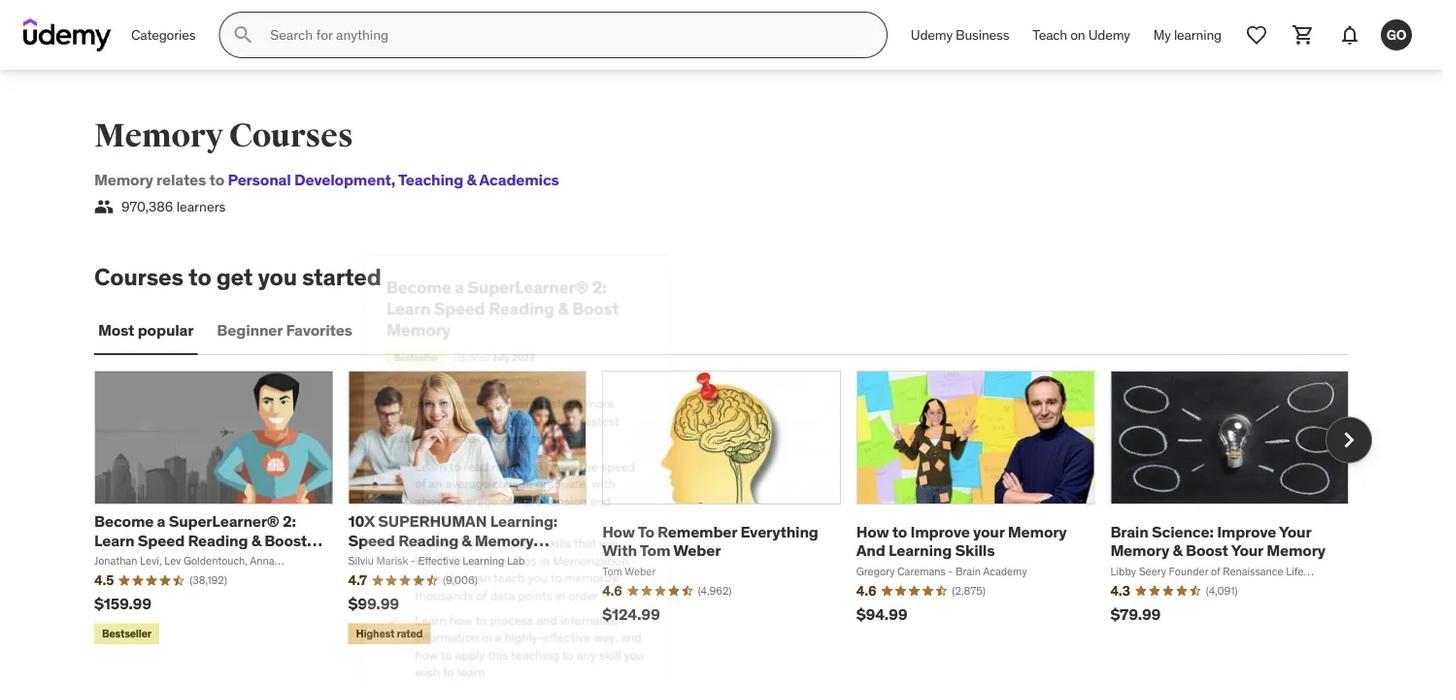 Task type: vqa. For each thing, say whether or not it's contained in the screenshot.
'Memory' in how to improve your memory and learning skills
yes



Task type: locate. For each thing, give the bounding box(es) containing it.
memory
[[94, 116, 223, 156], [94, 170, 153, 190], [1008, 522, 1067, 542], [475, 531, 534, 551], [1111, 541, 1170, 561], [1267, 541, 1326, 561], [94, 549, 153, 569]]

1 horizontal spatial speed
[[348, 531, 395, 551]]

memory inside "10x superhuman learning: speed reading & memory booster"
[[475, 531, 534, 551]]

with
[[602, 541, 637, 561]]

2 speed from the left
[[348, 531, 395, 551]]

10x superhuman learning: speed reading & memory booster
[[348, 512, 558, 569]]

1 horizontal spatial courses
[[229, 116, 353, 156]]

0 vertical spatial courses
[[229, 116, 353, 156]]

0 horizontal spatial reading
[[188, 531, 248, 551]]

teach on udemy
[[1033, 26, 1130, 43]]

how inside "how to improve your memory and learning skills"
[[856, 522, 889, 542]]

personal development link
[[228, 170, 391, 190]]

boost inside become a superlearner® 2: learn speed reading & boost memory
[[264, 531, 307, 551]]

categories
[[131, 26, 196, 43]]

how
[[602, 522, 635, 542], [856, 522, 889, 542]]

0 horizontal spatial boost
[[264, 531, 307, 551]]

1 improve from the left
[[911, 522, 970, 542]]

your
[[1279, 522, 1311, 542], [1231, 541, 1264, 561]]

teaching
[[398, 170, 463, 190]]

speed
[[138, 531, 185, 551], [348, 531, 395, 551]]

my learning link
[[1142, 12, 1234, 58]]

my learning
[[1154, 26, 1222, 43]]

to
[[209, 170, 224, 190], [189, 262, 211, 292], [892, 522, 907, 542]]

popular
[[138, 320, 194, 340]]

superlearner®
[[169, 512, 279, 532]]

udemy business link
[[899, 12, 1021, 58]]

reading
[[188, 531, 248, 551], [398, 531, 458, 551]]

improve inside the brain science: improve your memory & boost your memory
[[1217, 522, 1276, 542]]

reading right a
[[188, 531, 248, 551]]

memory relates to personal development teaching & academics
[[94, 170, 559, 190]]

next image
[[1334, 425, 1365, 456]]

tom
[[640, 541, 670, 561]]

& right brain
[[1173, 541, 1183, 561]]

improve
[[911, 522, 970, 542], [1217, 522, 1276, 542]]

to up learners at left
[[209, 170, 224, 190]]

become a superlearner® 2: learn speed reading & boost memory
[[94, 512, 307, 569]]

to inside "how to improve your memory and learning skills"
[[892, 522, 907, 542]]

weber
[[673, 541, 721, 561]]

1 horizontal spatial improve
[[1217, 522, 1276, 542]]

1 how from the left
[[602, 522, 635, 542]]

improve inside "how to improve your memory and learning skills"
[[911, 522, 970, 542]]

1 reading from the left
[[188, 531, 248, 551]]

science:
[[1152, 522, 1214, 542]]

become a superlearner® 2: learn speed reading & boost memory link
[[94, 512, 323, 569]]

& left 2:
[[251, 531, 261, 551]]

0 horizontal spatial udemy
[[911, 26, 953, 43]]

0 horizontal spatial improve
[[911, 522, 970, 542]]

2:
[[283, 512, 296, 532]]

boost left "10x"
[[264, 531, 307, 551]]

1 vertical spatial to
[[189, 262, 211, 292]]

brain
[[1111, 522, 1149, 542]]

courses up the 'most popular'
[[94, 262, 184, 292]]

how left to
[[602, 522, 635, 542]]

beginner favorites button
[[213, 307, 356, 354]]

development
[[294, 170, 391, 190]]

most
[[98, 320, 134, 340]]

on
[[1071, 26, 1085, 43]]

1 horizontal spatial udemy
[[1089, 26, 1130, 43]]

1 speed from the left
[[138, 531, 185, 551]]

submit search image
[[232, 23, 255, 47]]

1 horizontal spatial how
[[856, 522, 889, 542]]

2 improve from the left
[[1217, 522, 1276, 542]]

0 horizontal spatial speed
[[138, 531, 185, 551]]

Search for anything text field
[[266, 18, 863, 51]]

and
[[856, 541, 885, 561]]

udemy left business
[[911, 26, 953, 43]]

&
[[467, 170, 477, 190], [251, 531, 261, 551], [462, 531, 472, 551], [1173, 541, 1183, 561]]

2 reading from the left
[[398, 531, 458, 551]]

boost right brain
[[1186, 541, 1229, 561]]

to left the get at the left top
[[189, 262, 211, 292]]

improve for your
[[1217, 522, 1276, 542]]

learning:
[[490, 512, 558, 532]]

udemy right on
[[1089, 26, 1130, 43]]

courses up personal development 'link'
[[229, 116, 353, 156]]

to right and
[[892, 522, 907, 542]]

970,386 learners
[[121, 198, 226, 216]]

1 vertical spatial courses
[[94, 262, 184, 292]]

0 horizontal spatial how
[[602, 522, 635, 542]]

2 how from the left
[[856, 522, 889, 542]]

reading inside "10x superhuman learning: speed reading & memory booster"
[[398, 531, 458, 551]]

& inside "10x superhuman learning: speed reading & memory booster"
[[462, 531, 472, 551]]

teach
[[1033, 26, 1068, 43]]

reading inside become a superlearner® 2: learn speed reading & boost memory
[[188, 531, 248, 551]]

most popular button
[[94, 307, 198, 354]]

skills
[[955, 541, 995, 561]]

boost
[[264, 531, 307, 551], [1186, 541, 1229, 561]]

my
[[1154, 26, 1171, 43]]

2 vertical spatial to
[[892, 522, 907, 542]]

most popular
[[98, 320, 194, 340]]

how to remember everything with tom weber
[[602, 522, 819, 561]]

improve left your
[[911, 522, 970, 542]]

udemy
[[911, 26, 953, 43], [1089, 26, 1130, 43]]

memory inside become a superlearner® 2: learn speed reading & boost memory
[[94, 549, 153, 569]]

business
[[956, 26, 1009, 43]]

how inside the how to remember everything with tom weber
[[602, 522, 635, 542]]

& left learning:
[[462, 531, 472, 551]]

how right everything
[[856, 522, 889, 542]]

1 horizontal spatial your
[[1279, 522, 1311, 542]]

how for how to remember everything with tom weber
[[602, 522, 635, 542]]

0 horizontal spatial courses
[[94, 262, 184, 292]]

courses
[[229, 116, 353, 156], [94, 262, 184, 292]]

improve right science:
[[1217, 522, 1276, 542]]

1 horizontal spatial boost
[[1186, 541, 1229, 561]]

1 horizontal spatial reading
[[398, 531, 458, 551]]

your
[[973, 522, 1005, 542]]

10x superhuman learning: speed reading & memory booster link
[[348, 512, 558, 569]]

boost inside the brain science: improve your memory & boost your memory
[[1186, 541, 1229, 561]]

wishlist image
[[1245, 23, 1269, 47]]

reading right "10x"
[[398, 531, 458, 551]]

academics
[[479, 170, 559, 190]]

brain science: improve your memory & boost your memory
[[1111, 522, 1326, 561]]

categories button
[[119, 12, 207, 58]]



Task type: describe. For each thing, give the bounding box(es) containing it.
how to improve your memory and learning skills
[[856, 522, 1067, 561]]

remember
[[658, 522, 737, 542]]

beginner
[[217, 320, 283, 340]]

how to remember everything with tom weber link
[[602, 522, 819, 561]]

teach on udemy link
[[1021, 12, 1142, 58]]

1 udemy from the left
[[911, 26, 953, 43]]

memory courses
[[94, 116, 353, 156]]

favorites
[[286, 320, 352, 340]]

0 horizontal spatial your
[[1231, 541, 1264, 561]]

courses to get you started
[[94, 262, 381, 292]]

beginner favorites
[[217, 320, 352, 340]]

970,386
[[121, 198, 173, 216]]

superhuman
[[378, 512, 487, 532]]

booster
[[348, 549, 405, 569]]

10x
[[348, 512, 375, 532]]

a
[[157, 512, 165, 532]]

started
[[302, 262, 381, 292]]

learning
[[1174, 26, 1222, 43]]

small image
[[94, 197, 114, 217]]

get
[[216, 262, 253, 292]]

& inside the brain science: improve your memory & boost your memory
[[1173, 541, 1183, 561]]

2 udemy from the left
[[1089, 26, 1130, 43]]

speed inside "10x superhuman learning: speed reading & memory booster"
[[348, 531, 395, 551]]

learners
[[176, 198, 226, 216]]

learning
[[889, 541, 952, 561]]

notifications image
[[1338, 23, 1362, 47]]

how for how to improve your memory and learning skills
[[856, 522, 889, 542]]

personal
[[228, 170, 291, 190]]

& right 'teaching'
[[467, 170, 477, 190]]

brain science: improve your memory & boost your memory link
[[1111, 522, 1326, 561]]

relates
[[156, 170, 206, 190]]

speed inside become a superlearner® 2: learn speed reading & boost memory
[[138, 531, 185, 551]]

teaching & academics link
[[391, 170, 559, 190]]

become
[[94, 512, 154, 532]]

udemy business
[[911, 26, 1009, 43]]

memory inside "how to improve your memory and learning skills"
[[1008, 522, 1067, 542]]

you
[[258, 262, 297, 292]]

to for courses
[[189, 262, 211, 292]]

shopping cart with 0 items image
[[1292, 23, 1315, 47]]

to for how
[[892, 522, 907, 542]]

udemy image
[[23, 18, 112, 51]]

go link
[[1373, 12, 1420, 58]]

go
[[1387, 26, 1407, 43]]

carousel element
[[94, 371, 1372, 649]]

learn
[[94, 531, 135, 551]]

& inside become a superlearner® 2: learn speed reading & boost memory
[[251, 531, 261, 551]]

0 vertical spatial to
[[209, 170, 224, 190]]

to
[[638, 522, 654, 542]]

everything
[[741, 522, 819, 542]]

how to improve your memory and learning skills link
[[856, 522, 1067, 561]]

improve for skills
[[911, 522, 970, 542]]



